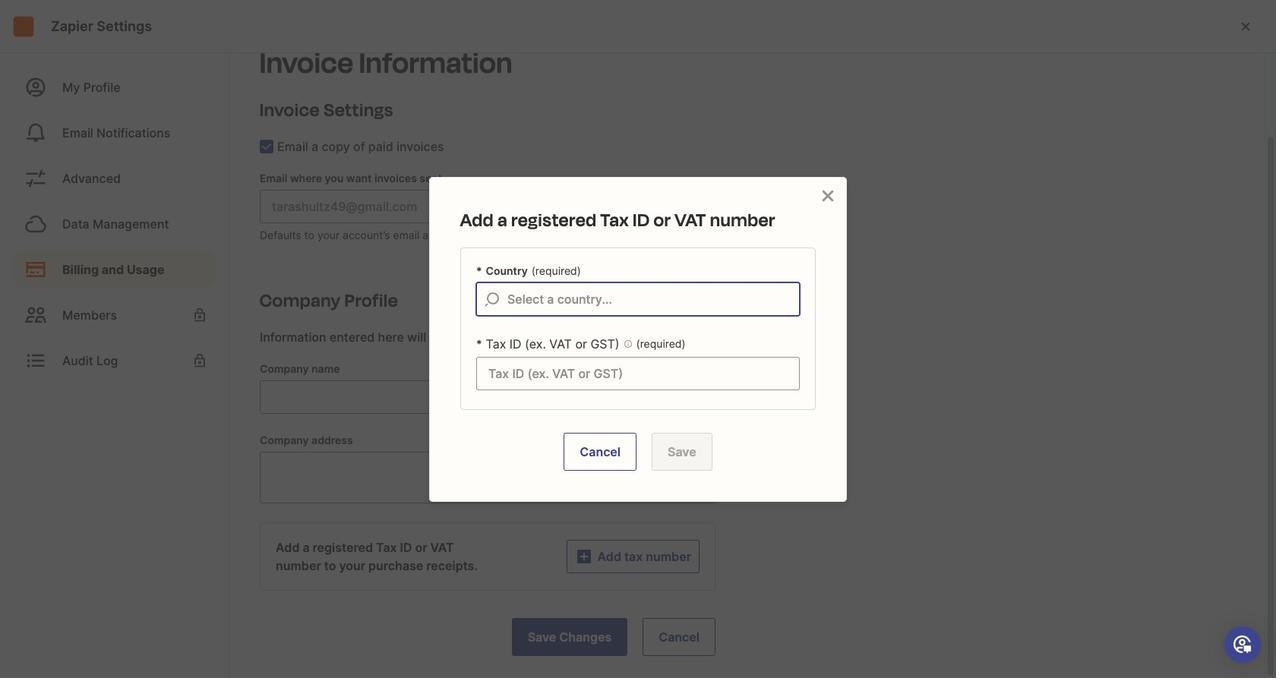 Task type: locate. For each thing, give the bounding box(es) containing it.
1 horizontal spatial cancel
[[659, 630, 700, 645]]

audit
[[62, 353, 93, 369]]

1 invoice from the top
[[260, 43, 354, 84]]

0 vertical spatial to
[[304, 229, 315, 242]]

2 horizontal spatial or
[[654, 207, 671, 233]]

save inside button
[[668, 444, 697, 459]]

* left all
[[476, 337, 482, 350]]

add
[[460, 207, 494, 233], [276, 540, 300, 555], [598, 549, 622, 565]]

invoices down paid on the left top of page
[[375, 172, 417, 185]]

id inside add a registered tax id or vat number to your purchase receipts.
[[400, 540, 412, 555]]

invoices up sent
[[397, 139, 444, 154]]

1 vertical spatial registered
[[313, 540, 373, 555]]

if
[[466, 229, 472, 242]]

1 horizontal spatial registered
[[512, 207, 597, 233]]

1 vertical spatial save
[[528, 630, 556, 645]]

settings for invoice settings
[[324, 97, 394, 123]]

0 vertical spatial settings
[[97, 18, 152, 34]]

settings right "zapier"
[[97, 18, 152, 34]]

3 company from the top
[[260, 434, 309, 447]]

to right defaults
[[304, 229, 315, 242]]

0 vertical spatial or
[[654, 207, 671, 233]]

2 vertical spatial tax
[[376, 540, 397, 555]]

invoice
[[260, 43, 354, 84], [260, 97, 320, 123]]

notifications
[[97, 125, 171, 141]]

0 vertical spatial invoice
[[260, 43, 354, 84]]

1 vertical spatial cancel
[[659, 630, 700, 645]]

settings
[[97, 18, 152, 34], [324, 97, 394, 123]]

1 vertical spatial id
[[510, 336, 522, 351]]

a for email a copy of paid invoices
[[312, 139, 319, 154]]

profile
[[83, 80, 121, 95], [345, 288, 398, 314]]

a
[[312, 139, 319, 154], [498, 207, 508, 233], [303, 540, 310, 555]]

profile up entered
[[345, 288, 398, 314]]

settings up of at the top left of page
[[324, 97, 394, 123]]

zapier settings
[[51, 18, 152, 34]]

tax
[[601, 207, 629, 233], [486, 336, 506, 351], [376, 540, 397, 555]]

close settings image
[[1237, 17, 1255, 35]]

0 vertical spatial cancel
[[580, 444, 621, 459]]

* for country
[[476, 264, 482, 277]]

company for company profile
[[260, 288, 341, 314]]

your left purchase
[[339, 558, 366, 574]]

1 vertical spatial *
[[476, 337, 482, 350]]

invoice settings
[[260, 97, 394, 123]]

1 vertical spatial invoice
[[260, 97, 320, 123]]

0 horizontal spatial profile
[[83, 80, 121, 95]]

number
[[710, 207, 776, 233], [646, 549, 691, 565], [276, 558, 321, 574]]

number inside 'button'
[[646, 549, 691, 565]]

to inside add a registered tax id or vat number to your purchase receipts.
[[324, 558, 336, 574]]

required right "country"
[[536, 264, 577, 277]]

0 vertical spatial company
[[260, 288, 341, 314]]

0 horizontal spatial id
[[400, 540, 412, 555]]

defaults
[[260, 229, 301, 242]]

1 horizontal spatial settings
[[324, 97, 394, 123]]

to left purchase
[[324, 558, 336, 574]]

or
[[654, 207, 671, 233], [575, 336, 587, 351], [415, 540, 427, 555]]

number for add a registered tax id or vat number to your purchase receipts.
[[276, 558, 321, 574]]

add for add tax number
[[598, 549, 622, 565]]

email notifications link
[[13, 114, 216, 152]]

company down company name
[[260, 434, 309, 447]]

invoices.
[[507, 330, 559, 345]]

0 horizontal spatial number
[[276, 558, 321, 574]]

a inside add a registered tax id or vat number to your purchase receipts.
[[303, 540, 310, 555]]

copy
[[322, 139, 350, 154]]

company up entered
[[260, 288, 341, 314]]

0 vertical spatial address
[[423, 229, 463, 242]]

your
[[318, 229, 340, 242], [339, 558, 366, 574]]

save inside button
[[528, 630, 556, 645]]

tax for add a registered tax id or vat number to your purchase receipts.
[[376, 540, 397, 555]]

1 vertical spatial information
[[260, 330, 326, 345]]

0 horizontal spatial registered
[[313, 540, 373, 555]]

profile for company profile
[[345, 288, 398, 314]]

management
[[93, 217, 169, 232]]

None checkbox
[[260, 140, 274, 153]]

1 vertical spatial to
[[324, 558, 336, 574]]

2 horizontal spatial id
[[633, 207, 650, 233]]

required
[[536, 264, 577, 277], [640, 337, 682, 350]]

1 horizontal spatial or
[[575, 336, 587, 351]]

changes
[[559, 630, 612, 645]]

vat
[[675, 207, 707, 233], [550, 336, 572, 351], [430, 540, 454, 555]]

1 vertical spatial settings
[[324, 97, 394, 123]]

1 horizontal spatial add
[[460, 207, 494, 233]]

profile right my
[[83, 80, 121, 95]]

add tax number
[[598, 549, 691, 565]]

save
[[668, 444, 697, 459], [528, 630, 556, 645]]

vat inside add a registered tax id or vat number to your purchase receipts.
[[430, 540, 454, 555]]

invoice up where
[[260, 97, 320, 123]]

1 horizontal spatial save
[[668, 444, 697, 459]]

0 horizontal spatial or
[[415, 540, 427, 555]]

cancel inside button
[[580, 444, 621, 459]]

0 horizontal spatial to
[[304, 229, 315, 242]]

registered up purchase
[[313, 540, 373, 555]]

0 horizontal spatial information
[[260, 330, 326, 345]]

settings for zapier settings
[[97, 18, 152, 34]]

add inside add a registered tax id or vat number to your purchase receipts.
[[276, 540, 300, 555]]

2 vertical spatial a
[[303, 540, 310, 555]]

0 horizontal spatial cancel
[[580, 444, 621, 459]]

email where you want invoices sent
[[260, 172, 442, 185]]

a inside dialog
[[498, 207, 508, 233]]

id for add a registered tax id or vat number
[[633, 207, 650, 233]]

0 vertical spatial save
[[668, 444, 697, 459]]

* country
[[476, 264, 528, 277]]

0 horizontal spatial address
[[312, 434, 353, 447]]

address
[[423, 229, 463, 242], [312, 434, 353, 447]]

defaults to your account's email address if left empty
[[260, 229, 526, 242]]

1 * from the top
[[476, 264, 482, 277]]

2 horizontal spatial number
[[710, 207, 776, 233]]

email notifications
[[62, 125, 171, 141]]

address left if at the top left of page
[[423, 229, 463, 242]]

add tax number button
[[566, 540, 700, 574]]

add inside add tax number 'button'
[[598, 549, 622, 565]]

2 horizontal spatial tax
[[601, 207, 629, 233]]

on
[[473, 330, 488, 345]]

0 vertical spatial information
[[359, 43, 513, 84]]

0 vertical spatial tax
[[601, 207, 629, 233]]

will
[[407, 330, 426, 345]]

email up where
[[277, 139, 308, 154]]

0 vertical spatial id
[[633, 207, 650, 233]]

registered up "country"
[[512, 207, 597, 233]]

2 invoice from the top
[[260, 97, 320, 123]]

0 vertical spatial profile
[[83, 80, 121, 95]]

2 vertical spatial vat
[[430, 540, 454, 555]]

0 horizontal spatial a
[[303, 540, 310, 555]]

number inside dialog
[[710, 207, 776, 233]]

registered for add a registered tax id or vat number
[[512, 207, 597, 233]]

email for email a copy of paid invoices
[[277, 139, 308, 154]]

appear
[[430, 330, 470, 345]]

1 horizontal spatial tax
[[486, 336, 506, 351]]

my profile
[[62, 80, 121, 95]]

1 horizontal spatial required
[[640, 337, 682, 350]]

1 vertical spatial your
[[339, 558, 366, 574]]

all
[[491, 330, 504, 345]]

vat for add a registered tax id or vat number to your purchase receipts.
[[430, 540, 454, 555]]

here
[[378, 330, 404, 345]]

add inside add a registered tax id or vat number dialog
[[460, 207, 494, 233]]

add for add a registered tax id or vat number to your purchase receipts.
[[276, 540, 300, 555]]

2 vertical spatial company
[[260, 434, 309, 447]]

2 vertical spatial id
[[400, 540, 412, 555]]

0 vertical spatial a
[[312, 139, 319, 154]]

to
[[304, 229, 315, 242], [324, 558, 336, 574]]

1 horizontal spatial profile
[[345, 288, 398, 314]]

1 vertical spatial vat
[[550, 336, 572, 351]]

0 horizontal spatial required
[[536, 264, 577, 277]]

company
[[260, 288, 341, 314], [260, 362, 309, 375], [260, 434, 309, 447]]

cancel
[[580, 444, 621, 459], [659, 630, 700, 645]]

1 vertical spatial a
[[498, 207, 508, 233]]

number inside add a registered tax id or vat number to your purchase receipts.
[[276, 558, 321, 574]]

1 vertical spatial profile
[[345, 288, 398, 314]]

sent
[[420, 172, 442, 185]]

registered for add a registered tax id or vat number to your purchase receipts.
[[313, 540, 373, 555]]

my profile link
[[13, 68, 216, 106]]

advanced link
[[13, 160, 216, 198]]

0 horizontal spatial save
[[528, 630, 556, 645]]

add a registered tax id or vat number to your purchase receipts.
[[276, 540, 478, 574]]

None field
[[476, 282, 800, 316]]

members
[[62, 308, 117, 323]]

2 vertical spatial or
[[415, 540, 427, 555]]

members link
[[13, 296, 216, 334]]

* inside "* tax id (ex. vat or gst)"
[[476, 337, 482, 350]]

2 horizontal spatial add
[[598, 549, 622, 565]]

advanced
[[62, 171, 121, 186]]

2 company from the top
[[260, 362, 309, 375]]

1 horizontal spatial information
[[359, 43, 513, 84]]

company left name
[[260, 362, 309, 375]]

email down my
[[62, 125, 93, 141]]

required up tax id (ex. vat or gst) "text box"
[[640, 337, 682, 350]]

your left account's
[[318, 229, 340, 242]]

number for add a registered tax id or vat number
[[710, 207, 776, 233]]

information
[[359, 43, 513, 84], [260, 330, 326, 345]]

save changes
[[528, 630, 612, 645]]

you
[[325, 172, 344, 185]]

1 vertical spatial tax
[[486, 336, 506, 351]]

email left where
[[260, 172, 288, 185]]

or inside add a registered tax id or vat number to your purchase receipts.
[[415, 540, 427, 555]]

2 horizontal spatial vat
[[675, 207, 707, 233]]

add a registered tax id or vat number
[[460, 207, 776, 233]]

0 horizontal spatial settings
[[97, 18, 152, 34]]

email
[[62, 125, 93, 141], [277, 139, 308, 154], [260, 172, 288, 185]]

registered
[[512, 207, 597, 233], [313, 540, 373, 555]]

1 horizontal spatial number
[[646, 549, 691, 565]]

id
[[633, 207, 650, 233], [510, 336, 522, 351], [400, 540, 412, 555]]

invoices
[[397, 139, 444, 154], [375, 172, 417, 185]]

registered inside dialog
[[512, 207, 597, 233]]

audit log link
[[13, 342, 216, 380]]

country text field
[[508, 283, 799, 315]]

entered
[[330, 330, 375, 345]]

cancel inside 'link'
[[659, 630, 700, 645]]

1 vertical spatial or
[[575, 336, 587, 351]]

1 horizontal spatial vat
[[550, 336, 572, 351]]

save for save changes
[[528, 630, 556, 645]]

or for add a registered tax id or vat number to your purchase receipts.
[[415, 540, 427, 555]]

1 vertical spatial address
[[312, 434, 353, 447]]

email a copy of paid invoices
[[277, 139, 444, 154]]

registered inside add a registered tax id or vat number to your purchase receipts.
[[313, 540, 373, 555]]

log
[[96, 353, 118, 369]]

information entered here will appear on all invoices.
[[260, 330, 559, 345]]

1 horizontal spatial to
[[324, 558, 336, 574]]

0 vertical spatial *
[[476, 264, 482, 277]]

or for * tax id (ex. vat or gst)
[[575, 336, 587, 351]]

2 horizontal spatial a
[[498, 207, 508, 233]]

1 horizontal spatial a
[[312, 139, 319, 154]]

vat for add a registered tax id or vat number
[[675, 207, 707, 233]]

invoice up 'invoice settings'
[[260, 43, 354, 84]]

0 vertical spatial vat
[[675, 207, 707, 233]]

2 * from the top
[[476, 337, 482, 350]]

* left "country"
[[476, 264, 482, 277]]

cancel for cancel 'link'
[[659, 630, 700, 645]]

address down name
[[312, 434, 353, 447]]

0 horizontal spatial vat
[[430, 540, 454, 555]]

tax inside add a registered tax id or vat number to your purchase receipts.
[[376, 540, 397, 555]]

1 vertical spatial company
[[260, 362, 309, 375]]

*
[[476, 264, 482, 277], [476, 337, 482, 350]]

open intercom messenger image
[[1234, 636, 1252, 654]]

0 horizontal spatial tax
[[376, 540, 397, 555]]

0 vertical spatial registered
[[512, 207, 597, 233]]

a for add a registered tax id or vat number to your purchase receipts.
[[303, 540, 310, 555]]

1 company from the top
[[260, 288, 341, 314]]

0 horizontal spatial add
[[276, 540, 300, 555]]

audit log
[[62, 353, 118, 369]]



Task type: describe. For each thing, give the bounding box(es) containing it.
company address
[[260, 434, 353, 447]]

data management
[[62, 217, 169, 232]]

Email where you want invoices sent text field
[[261, 191, 715, 223]]

1 vertical spatial invoices
[[375, 172, 417, 185]]

email for email notifications
[[62, 125, 93, 141]]

add for add a registered tax id or vat number
[[460, 207, 494, 233]]

* for tax
[[476, 337, 482, 350]]

billing and usage
[[62, 262, 165, 277]]

invoice information
[[260, 43, 513, 84]]

save changes button
[[512, 618, 628, 656]]

invoice for invoice information
[[260, 43, 354, 84]]

tax
[[625, 549, 643, 565]]

(ex.
[[525, 336, 546, 351]]

or for add a registered tax id or vat number
[[654, 207, 671, 233]]

1 horizontal spatial address
[[423, 229, 463, 242]]

company for company address
[[260, 434, 309, 447]]

cancel button
[[564, 433, 637, 471]]

of
[[353, 139, 365, 154]]

and
[[102, 262, 124, 277]]

save for save
[[668, 444, 697, 459]]

1 horizontal spatial id
[[510, 336, 522, 351]]

save button
[[652, 433, 712, 471]]

zapier settings link
[[11, 14, 152, 38]]

tax for add a registered tax id or vat number
[[601, 207, 629, 233]]

your inside add a registered tax id or vat number to your purchase receipts.
[[339, 558, 366, 574]]

profile for my profile
[[83, 80, 121, 95]]

data management link
[[13, 205, 216, 243]]

where
[[290, 172, 322, 185]]

0 vertical spatial your
[[318, 229, 340, 242]]

usage
[[127, 262, 165, 277]]

Company name text field
[[261, 381, 715, 413]]

invoice for invoice settings
[[260, 97, 320, 123]]

0 vertical spatial invoices
[[397, 139, 444, 154]]

name
[[312, 362, 340, 375]]

data
[[62, 217, 89, 232]]

left
[[475, 229, 492, 242]]

purchase
[[369, 558, 423, 574]]

cancel link
[[643, 618, 716, 656]]

none field inside add a registered tax id or vat number dialog
[[476, 282, 800, 316]]

want
[[346, 172, 372, 185]]

zapier
[[51, 18, 93, 34]]

1 vertical spatial required
[[640, 337, 682, 350]]

billing
[[62, 262, 99, 277]]

account's
[[343, 229, 390, 242]]

gst)
[[591, 336, 620, 351]]

Tax ID (ex. VAT or GST) text field
[[477, 357, 799, 389]]

id for add a registered tax id or vat number to your purchase receipts.
[[400, 540, 412, 555]]

company profile
[[260, 288, 398, 314]]

a for add a registered tax id or vat number
[[498, 207, 508, 233]]

email for email where you want invoices sent
[[260, 172, 288, 185]]

receipts.
[[426, 558, 478, 574]]

billing and usage link
[[13, 251, 216, 289]]

empty
[[495, 229, 526, 242]]

company name
[[260, 362, 340, 375]]

country
[[486, 264, 528, 277]]

* tax id (ex. vat or gst)
[[476, 336, 620, 351]]

my
[[62, 80, 80, 95]]

0 vertical spatial required
[[536, 264, 577, 277]]

cancel for cancel button
[[580, 444, 621, 459]]

Company address text field
[[261, 453, 715, 503]]

add a registered tax id or vat number dialog
[[406, 153, 871, 525]]

email
[[393, 229, 420, 242]]

paid
[[368, 139, 393, 154]]

company for company name
[[260, 362, 309, 375]]



Task type: vqa. For each thing, say whether or not it's contained in the screenshot.
number inside the dialog
yes



